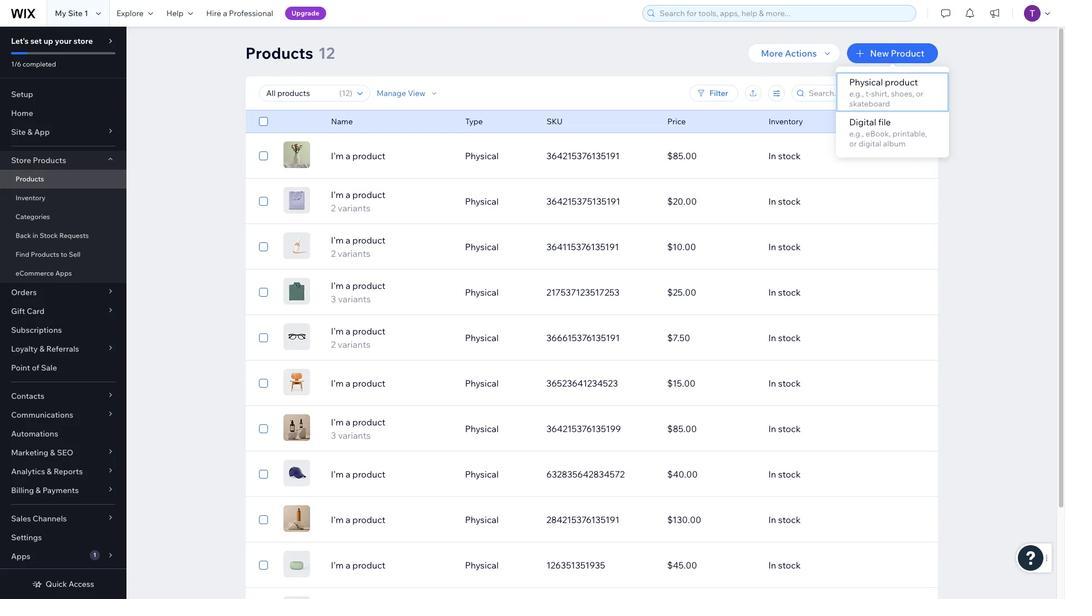 Task type: vqa. For each thing, say whether or not it's contained in the screenshot.


Task type: describe. For each thing, give the bounding box(es) containing it.
in stock for 364215376135191
[[769, 150, 801, 162]]

$85.00 for 364215376135199
[[668, 424, 697, 435]]

product inside physical product e.g., t-shirt, shoes, or skateboard
[[886, 77, 919, 88]]

10 i'm from the top
[[331, 560, 344, 571]]

automations
[[11, 429, 58, 439]]

in stock link for 364215376135199
[[762, 416, 883, 442]]

physical for 632835642834572
[[465, 469, 499, 480]]

new product button
[[847, 43, 939, 63]]

stock for 364215375135191
[[779, 196, 801, 207]]

explore
[[117, 8, 144, 18]]

find
[[16, 250, 29, 259]]

Search for tools, apps, help & more... field
[[657, 6, 913, 21]]

quick
[[46, 580, 67, 590]]

i'm a product 2 variants for 366615376135191
[[331, 326, 386, 350]]

7 i'm from the top
[[331, 417, 344, 428]]

automations link
[[0, 425, 127, 444]]

hire a professional
[[206, 8, 273, 18]]

products down store on the top left of the page
[[16, 175, 44, 183]]

in stock for 126351351935
[[769, 560, 801, 571]]

& for loyalty
[[39, 344, 45, 354]]

$40.00
[[668, 469, 698, 480]]

loyalty & referrals button
[[0, 340, 127, 359]]

seo
[[57, 448, 73, 458]]

contacts button
[[0, 387, 127, 406]]

variants for 364215375135191
[[338, 203, 371, 214]]

(
[[339, 88, 342, 98]]

stock for 126351351935
[[779, 560, 801, 571]]

in stock for 364215375135191
[[769, 196, 801, 207]]

632835642834572
[[547, 469, 625, 480]]

3 for 364215376135199
[[331, 430, 336, 441]]

in stock link for 366615376135191
[[762, 325, 883, 351]]

in
[[33, 232, 38, 240]]

shirt,
[[872, 89, 890, 99]]

orders button
[[0, 283, 127, 302]]

physical link for 364115376135191
[[459, 234, 540, 260]]

& for billing
[[36, 486, 41, 496]]

in for 364215375135191
[[769, 196, 777, 207]]

subscriptions link
[[0, 321, 127, 340]]

physical for 126351351935
[[465, 560, 499, 571]]

a inside 'hire a professional' link
[[223, 8, 227, 18]]

i'm a product for 284215376135191
[[331, 515, 386, 526]]

products 12
[[246, 43, 335, 63]]

set
[[30, 36, 42, 46]]

12 for products 12
[[319, 43, 335, 63]]

help button
[[160, 0, 200, 27]]

sku
[[547, 117, 563, 127]]

billing & payments button
[[0, 481, 127, 500]]

364215376135191
[[547, 150, 620, 162]]

variants for 364115376135191
[[338, 248, 371, 259]]

site inside dropdown button
[[11, 127, 26, 137]]

upgrade button
[[285, 7, 326, 20]]

in for 364215376135199
[[769, 424, 777, 435]]

filter
[[710, 88, 729, 98]]

i'm a product link for 284215376135191
[[325, 514, 459, 527]]

e.g., for physical product
[[850, 89, 865, 99]]

1/6 completed
[[11, 60, 56, 68]]

i'm a product link for 126351351935
[[325, 559, 459, 572]]

home link
[[0, 104, 127, 123]]

marketing & seo button
[[0, 444, 127, 462]]

1 i'm from the top
[[331, 150, 344, 162]]

to
[[61, 250, 67, 259]]

in stock link for 126351351935
[[762, 552, 883, 579]]

your
[[55, 36, 72, 46]]

quick access
[[46, 580, 94, 590]]

manage view
[[377, 88, 426, 98]]

in stock link for 364115376135191
[[762, 234, 883, 260]]

1 horizontal spatial inventory
[[769, 117, 803, 127]]

billing & payments
[[11, 486, 79, 496]]

new product
[[871, 48, 925, 59]]

364115376135191 link
[[540, 234, 661, 260]]

physical link for 364215376135199
[[459, 416, 540, 442]]

in for 632835642834572
[[769, 469, 777, 480]]

in stock link for 36523641234523
[[762, 370, 883, 397]]

skateboard
[[850, 99, 891, 109]]

loyalty & referrals
[[11, 344, 79, 354]]

632835642834572 link
[[540, 461, 661, 488]]

back
[[16, 232, 31, 240]]

site & app
[[11, 127, 50, 137]]

communications
[[11, 410, 73, 420]]

store
[[11, 155, 31, 165]]

in stock link for 217537123517253
[[762, 279, 883, 306]]

products up ecommerce apps
[[31, 250, 59, 259]]

stock for 632835642834572
[[779, 469, 801, 480]]

manage view button
[[377, 88, 439, 98]]

$10.00 link
[[661, 234, 762, 260]]

store products button
[[0, 151, 127, 170]]

stock for 364215376135199
[[779, 424, 801, 435]]

physical link for 364215376135191
[[459, 143, 540, 169]]

variants for 364215376135199
[[338, 430, 371, 441]]

digital
[[850, 117, 877, 128]]

store
[[74, 36, 93, 46]]

physical for 364215376135191
[[465, 150, 499, 162]]

menu containing physical product
[[837, 72, 950, 152]]

sales channels button
[[0, 510, 127, 529]]

3 for 217537123517253
[[331, 294, 336, 305]]

physical for 364215376135199
[[465, 424, 499, 435]]

$45.00 link
[[661, 552, 762, 579]]

2 i'm from the top
[[331, 189, 344, 200]]

filter button
[[690, 85, 739, 102]]

126351351935
[[547, 560, 606, 571]]

categories
[[16, 213, 50, 221]]

in for 36523641234523
[[769, 378, 777, 389]]

1 inside sidebar element
[[93, 552, 96, 559]]

$10.00
[[668, 241, 697, 253]]

professional
[[229, 8, 273, 18]]

sidebar element
[[0, 27, 127, 600]]

i'm a product 3 variants for 217537123517253
[[331, 280, 386, 305]]

or inside digital file e.g., ebook, printable, or digital album
[[850, 139, 858, 149]]

payments
[[43, 486, 79, 496]]

i'm a product 2 variants for 364215375135191
[[331, 189, 386, 214]]

stock for 284215376135191
[[779, 515, 801, 526]]

physical link for 126351351935
[[459, 552, 540, 579]]

of
[[32, 363, 39, 373]]

physical link for 284215376135191
[[459, 507, 540, 534]]

physical for 36523641234523
[[465, 378, 499, 389]]

& for site
[[27, 127, 33, 137]]

gift
[[11, 306, 25, 316]]

find products to sell link
[[0, 245, 127, 264]]

inventory inside inventory link
[[16, 194, 45, 202]]

products up the unsaved view field
[[246, 43, 314, 63]]

in stock link for 284215376135191
[[762, 507, 883, 534]]

in stock for 217537123517253
[[769, 287, 801, 298]]

physical link for 366615376135191
[[459, 325, 540, 351]]

i'm a product 2 variants for 364115376135191
[[331, 235, 386, 259]]

physical inside physical product e.g., t-shirt, shoes, or skateboard
[[850, 77, 884, 88]]

home
[[11, 108, 33, 118]]

loyalty
[[11, 344, 38, 354]]

$15.00
[[668, 378, 696, 389]]

$7.50
[[668, 333, 691, 344]]

let's
[[11, 36, 29, 46]]

364215376135191 link
[[540, 143, 661, 169]]

$130.00
[[668, 515, 702, 526]]

more
[[762, 48, 784, 59]]

364215376135199
[[547, 424, 621, 435]]

new
[[871, 48, 890, 59]]

point
[[11, 363, 30, 373]]

6 i'm from the top
[[331, 378, 344, 389]]

284215376135191 link
[[540, 507, 661, 534]]

physical for 364215375135191
[[465, 196, 499, 207]]

364215375135191
[[547, 196, 621, 207]]

sale
[[41, 363, 57, 373]]

9 i'm from the top
[[331, 515, 344, 526]]

help
[[166, 8, 184, 18]]

album
[[884, 139, 906, 149]]

physical for 364115376135191
[[465, 241, 499, 253]]

file
[[879, 117, 892, 128]]

my site 1
[[55, 8, 88, 18]]

i'm a product for 364215376135191
[[331, 150, 386, 162]]

or inside physical product e.g., t-shirt, shoes, or skateboard
[[917, 89, 924, 99]]



Task type: locate. For each thing, give the bounding box(es) containing it.
physical link for 632835642834572
[[459, 461, 540, 488]]

i'm a product link for 364215376135191
[[325, 149, 459, 163]]

1 vertical spatial $85.00 link
[[661, 416, 762, 442]]

hire
[[206, 8, 221, 18]]

3 2 from the top
[[331, 339, 336, 350]]

1 i'm a product from the top
[[331, 150, 386, 162]]

5 in from the top
[[769, 333, 777, 344]]

6 in stock link from the top
[[762, 370, 883, 397]]

ebook,
[[866, 129, 892, 139]]

setup link
[[0, 85, 127, 104]]

back in stock requests
[[16, 232, 89, 240]]

in for 366615376135191
[[769, 333, 777, 344]]

in stock link for 632835642834572
[[762, 461, 883, 488]]

4 in from the top
[[769, 287, 777, 298]]

$130.00 link
[[661, 507, 762, 534]]

in stock for 284215376135191
[[769, 515, 801, 526]]

1 vertical spatial 2
[[331, 248, 336, 259]]

6 in from the top
[[769, 378, 777, 389]]

217537123517253 link
[[540, 279, 661, 306]]

0 vertical spatial $85.00
[[668, 150, 697, 162]]

3 i'm a product from the top
[[331, 469, 386, 480]]

1 horizontal spatial 1
[[93, 552, 96, 559]]

8 in stock from the top
[[769, 469, 801, 480]]

point of sale link
[[0, 359, 127, 378]]

0 vertical spatial 12
[[319, 43, 335, 63]]

menu
[[837, 72, 950, 152]]

app
[[34, 127, 50, 137]]

in stock for 364215376135199
[[769, 424, 801, 435]]

4 in stock link from the top
[[762, 279, 883, 306]]

0 vertical spatial apps
[[55, 269, 72, 278]]

10 stock from the top
[[779, 560, 801, 571]]

& inside 'popup button'
[[39, 344, 45, 354]]

364215375135191 link
[[540, 188, 661, 215]]

variants
[[338, 203, 371, 214], [338, 248, 371, 259], [338, 294, 371, 305], [338, 339, 371, 350], [338, 430, 371, 441]]

stock for 364115376135191
[[779, 241, 801, 253]]

0 horizontal spatial 12
[[319, 43, 335, 63]]

$85.00 up "$40.00"
[[668, 424, 697, 435]]

digital
[[859, 139, 882, 149]]

& left the seo
[[50, 448, 55, 458]]

channels
[[33, 514, 67, 524]]

126351351935 link
[[540, 552, 661, 579]]

8 i'm from the top
[[331, 469, 344, 480]]

in for 364215376135191
[[769, 150, 777, 162]]

)
[[350, 88, 352, 98]]

1 horizontal spatial apps
[[55, 269, 72, 278]]

store products
[[11, 155, 66, 165]]

$15.00 link
[[661, 370, 762, 397]]

0 vertical spatial 2
[[331, 203, 336, 214]]

4 i'm from the top
[[331, 280, 344, 291]]

$85.00 link for 364215376135191
[[661, 143, 762, 169]]

2 in stock link from the top
[[762, 188, 883, 215]]

& left app
[[27, 127, 33, 137]]

1 vertical spatial 3
[[331, 430, 336, 441]]

7 in from the top
[[769, 424, 777, 435]]

2 in stock from the top
[[769, 196, 801, 207]]

3 i'm a product link from the top
[[325, 468, 459, 481]]

9 stock from the top
[[779, 515, 801, 526]]

access
[[69, 580, 94, 590]]

0 vertical spatial 1
[[84, 8, 88, 18]]

5 in stock link from the top
[[762, 325, 883, 351]]

7 in stock from the top
[[769, 424, 801, 435]]

apps down find products to sell link in the left top of the page
[[55, 269, 72, 278]]

10 in stock link from the top
[[762, 552, 883, 579]]

i'm a product
[[331, 150, 386, 162], [331, 378, 386, 389], [331, 469, 386, 480], [331, 515, 386, 526], [331, 560, 386, 571]]

0 vertical spatial e.g.,
[[850, 89, 865, 99]]

physical for 217537123517253
[[465, 287, 499, 298]]

0 vertical spatial i'm a product 2 variants
[[331, 189, 386, 214]]

7 stock from the top
[[779, 424, 801, 435]]

10 physical link from the top
[[459, 552, 540, 579]]

$85.00 down price
[[668, 150, 697, 162]]

& for analytics
[[47, 467, 52, 477]]

( 12 )
[[339, 88, 352, 98]]

in for 364115376135191
[[769, 241, 777, 253]]

8 in from the top
[[769, 469, 777, 480]]

or right the shoes,
[[917, 89, 924, 99]]

$85.00 for 364215376135191
[[668, 150, 697, 162]]

1 horizontal spatial 12
[[342, 88, 350, 98]]

i'm a product for 632835642834572
[[331, 469, 386, 480]]

stock
[[779, 150, 801, 162], [779, 196, 801, 207], [779, 241, 801, 253], [779, 287, 801, 298], [779, 333, 801, 344], [779, 378, 801, 389], [779, 424, 801, 435], [779, 469, 801, 480], [779, 515, 801, 526], [779, 560, 801, 571]]

$25.00 link
[[661, 279, 762, 306]]

hire a professional link
[[200, 0, 280, 27]]

stock for 217537123517253
[[779, 287, 801, 298]]

1 in stock link from the top
[[762, 143, 883, 169]]

1 vertical spatial inventory
[[16, 194, 45, 202]]

1 vertical spatial site
[[11, 127, 26, 137]]

& right 'loyalty'
[[39, 344, 45, 354]]

2 for 364215375135191
[[331, 203, 336, 214]]

$85.00
[[668, 150, 697, 162], [668, 424, 697, 435]]

8 physical link from the top
[[459, 461, 540, 488]]

in stock link for 364215376135191
[[762, 143, 883, 169]]

3 stock from the top
[[779, 241, 801, 253]]

shoes,
[[892, 89, 915, 99]]

physical for 284215376135191
[[465, 515, 499, 526]]

4 physical link from the top
[[459, 279, 540, 306]]

gift card
[[11, 306, 45, 316]]

4 stock from the top
[[779, 287, 801, 298]]

in stock for 632835642834572
[[769, 469, 801, 480]]

e.g., down digital
[[850, 129, 865, 139]]

1 physical link from the top
[[459, 143, 540, 169]]

3 i'm a product 2 variants from the top
[[331, 326, 386, 350]]

product
[[892, 48, 925, 59]]

1 vertical spatial 12
[[342, 88, 350, 98]]

0 vertical spatial i'm a product 3 variants
[[331, 280, 386, 305]]

printable,
[[893, 129, 928, 139]]

1 vertical spatial $85.00
[[668, 424, 697, 435]]

5 i'm a product from the top
[[331, 560, 386, 571]]

0 horizontal spatial apps
[[11, 552, 30, 562]]

subscriptions
[[11, 325, 62, 335]]

3 physical link from the top
[[459, 234, 540, 260]]

variants for 217537123517253
[[338, 294, 371, 305]]

1 $85.00 from the top
[[668, 150, 697, 162]]

2 vertical spatial 2
[[331, 339, 336, 350]]

3 in stock from the top
[[769, 241, 801, 253]]

i'm a product link for 632835642834572
[[325, 468, 459, 481]]

2 i'm a product 2 variants from the top
[[331, 235, 386, 259]]

$85.00 link up $20.00 link
[[661, 143, 762, 169]]

0 horizontal spatial or
[[850, 139, 858, 149]]

6 physical link from the top
[[459, 370, 540, 397]]

analytics
[[11, 467, 45, 477]]

0 vertical spatial 3
[[331, 294, 336, 305]]

3 in from the top
[[769, 241, 777, 253]]

1 $85.00 link from the top
[[661, 143, 762, 169]]

in stock
[[769, 150, 801, 162], [769, 196, 801, 207], [769, 241, 801, 253], [769, 287, 801, 298], [769, 333, 801, 344], [769, 378, 801, 389], [769, 424, 801, 435], [769, 469, 801, 480], [769, 515, 801, 526], [769, 560, 801, 571]]

364115376135191
[[547, 241, 620, 253]]

& left reports
[[47, 467, 52, 477]]

$25.00
[[668, 287, 697, 298]]

in stock for 364115376135191
[[769, 241, 801, 253]]

0 horizontal spatial site
[[11, 127, 26, 137]]

1 i'm a product 3 variants from the top
[[331, 280, 386, 305]]

4 i'm a product from the top
[[331, 515, 386, 526]]

in for 284215376135191
[[769, 515, 777, 526]]

2 i'm a product 3 variants from the top
[[331, 417, 386, 441]]

billing
[[11, 486, 34, 496]]

apps down settings
[[11, 552, 30, 562]]

0 vertical spatial or
[[917, 89, 924, 99]]

1 vertical spatial e.g.,
[[850, 129, 865, 139]]

None checkbox
[[259, 115, 268, 128], [259, 195, 268, 208], [259, 468, 268, 481], [259, 559, 268, 572], [259, 115, 268, 128], [259, 195, 268, 208], [259, 468, 268, 481], [259, 559, 268, 572]]

364215376135199 link
[[540, 416, 661, 442]]

up
[[44, 36, 53, 46]]

2 e.g., from the top
[[850, 129, 865, 139]]

settings link
[[0, 529, 127, 547]]

upgrade
[[292, 9, 320, 17]]

in stock for 36523641234523
[[769, 378, 801, 389]]

7 in stock link from the top
[[762, 416, 883, 442]]

1 horizontal spatial or
[[917, 89, 924, 99]]

physical product e.g., t-shirt, shoes, or skateboard
[[850, 77, 924, 109]]

5 i'm from the top
[[331, 326, 344, 337]]

$85.00 link down $15.00 link
[[661, 416, 762, 442]]

stock for 364215376135191
[[779, 150, 801, 162]]

$20.00
[[668, 196, 697, 207]]

i'm a product 3 variants for 364215376135199
[[331, 417, 386, 441]]

physical link for 217537123517253
[[459, 279, 540, 306]]

1 horizontal spatial site
[[68, 8, 83, 18]]

12
[[319, 43, 335, 63], [342, 88, 350, 98]]

& for marketing
[[50, 448, 55, 458]]

more actions
[[762, 48, 817, 59]]

9 in stock link from the top
[[762, 507, 883, 534]]

6 stock from the top
[[779, 378, 801, 389]]

1 in from the top
[[769, 150, 777, 162]]

i'm a product 3 variants
[[331, 280, 386, 305], [331, 417, 386, 441]]

6 in stock from the top
[[769, 378, 801, 389]]

5 in stock from the top
[[769, 333, 801, 344]]

2 for 364115376135191
[[331, 248, 336, 259]]

8 in stock link from the top
[[762, 461, 883, 488]]

products up products link
[[33, 155, 66, 165]]

$7.50 link
[[661, 325, 762, 351]]

$85.00 link for 364215376135199
[[661, 416, 762, 442]]

1 stock from the top
[[779, 150, 801, 162]]

inventory link
[[0, 189, 127, 208]]

4 i'm a product link from the top
[[325, 514, 459, 527]]

in for 126351351935
[[769, 560, 777, 571]]

1 vertical spatial 1
[[93, 552, 96, 559]]

3 in stock link from the top
[[762, 234, 883, 260]]

products inside popup button
[[33, 155, 66, 165]]

1 vertical spatial or
[[850, 139, 858, 149]]

physical link for 364215375135191
[[459, 188, 540, 215]]

2 stock from the top
[[779, 196, 801, 207]]

0 horizontal spatial 1
[[84, 8, 88, 18]]

10 in stock from the top
[[769, 560, 801, 571]]

1 i'm a product link from the top
[[325, 149, 459, 163]]

site & app button
[[0, 123, 127, 142]]

marketing
[[11, 448, 48, 458]]

sales
[[11, 514, 31, 524]]

2 in from the top
[[769, 196, 777, 207]]

e.g., left t-
[[850, 89, 865, 99]]

physical link for 36523641234523
[[459, 370, 540, 397]]

communications button
[[0, 406, 127, 425]]

2 $85.00 link from the top
[[661, 416, 762, 442]]

& right billing
[[36, 486, 41, 496]]

5 physical link from the top
[[459, 325, 540, 351]]

i'm a product for 126351351935
[[331, 560, 386, 571]]

card
[[27, 306, 45, 316]]

4 in stock from the top
[[769, 287, 801, 298]]

site
[[68, 8, 83, 18], [11, 127, 26, 137]]

e.g., for digital file
[[850, 129, 865, 139]]

ecommerce apps link
[[0, 264, 127, 283]]

e.g., inside digital file e.g., ebook, printable, or digital album
[[850, 129, 865, 139]]

find products to sell
[[16, 250, 81, 259]]

12 up name
[[342, 88, 350, 98]]

site down home
[[11, 127, 26, 137]]

1 vertical spatial i'm a product 2 variants
[[331, 235, 386, 259]]

e.g., inside physical product e.g., t-shirt, shoes, or skateboard
[[850, 89, 865, 99]]

quick access button
[[32, 580, 94, 590]]

manage
[[377, 88, 406, 98]]

1 i'm a product 2 variants from the top
[[331, 189, 386, 214]]

2 physical link from the top
[[459, 188, 540, 215]]

2 vertical spatial i'm a product 2 variants
[[331, 326, 386, 350]]

1 right my
[[84, 8, 88, 18]]

0 vertical spatial $85.00 link
[[661, 143, 762, 169]]

2 i'm a product link from the top
[[325, 377, 459, 390]]

inventory
[[769, 117, 803, 127], [16, 194, 45, 202]]

2 $85.00 from the top
[[668, 424, 697, 435]]

2 2 from the top
[[331, 248, 336, 259]]

analytics & reports button
[[0, 462, 127, 481]]

stock for 366615376135191
[[779, 333, 801, 344]]

5 i'm a product link from the top
[[325, 559, 459, 572]]

9 in stock from the top
[[769, 515, 801, 526]]

i'm a product link for 36523641234523
[[325, 377, 459, 390]]

referrals
[[46, 344, 79, 354]]

stock for 36523641234523
[[779, 378, 801, 389]]

12 down upgrade button
[[319, 43, 335, 63]]

physical for 366615376135191
[[465, 333, 499, 344]]

1 3 from the top
[[331, 294, 336, 305]]

in stock link for 364215375135191
[[762, 188, 883, 215]]

2 for 366615376135191
[[331, 339, 336, 350]]

10 in from the top
[[769, 560, 777, 571]]

12 for ( 12 )
[[342, 88, 350, 98]]

7 physical link from the top
[[459, 416, 540, 442]]

2 i'm a product from the top
[[331, 378, 386, 389]]

ecommerce apps
[[16, 269, 72, 278]]

1 in stock from the top
[[769, 150, 801, 162]]

1 2 from the top
[[331, 203, 336, 214]]

1 vertical spatial i'm a product 3 variants
[[331, 417, 386, 441]]

Search... field
[[806, 85, 921, 101]]

1 up access
[[93, 552, 96, 559]]

variants for 366615376135191
[[338, 339, 371, 350]]

3
[[331, 294, 336, 305], [331, 430, 336, 441]]

reports
[[54, 467, 83, 477]]

1
[[84, 8, 88, 18], [93, 552, 96, 559]]

1 e.g., from the top
[[850, 89, 865, 99]]

8 stock from the top
[[779, 469, 801, 480]]

2 3 from the top
[[331, 430, 336, 441]]

site right my
[[68, 8, 83, 18]]

actions
[[786, 48, 817, 59]]

1 vertical spatial apps
[[11, 552, 30, 562]]

gift card button
[[0, 302, 127, 321]]

5 stock from the top
[[779, 333, 801, 344]]

products link
[[0, 170, 127, 189]]

9 in from the top
[[769, 515, 777, 526]]

a
[[223, 8, 227, 18], [346, 150, 351, 162], [346, 189, 351, 200], [346, 235, 351, 246], [346, 280, 351, 291], [346, 326, 351, 337], [346, 378, 351, 389], [346, 417, 351, 428], [346, 469, 351, 480], [346, 515, 351, 526], [346, 560, 351, 571]]

requests
[[59, 232, 89, 240]]

217537123517253
[[547, 287, 620, 298]]

in stock for 366615376135191
[[769, 333, 801, 344]]

0 vertical spatial inventory
[[769, 117, 803, 127]]

0 vertical spatial site
[[68, 8, 83, 18]]

in
[[769, 150, 777, 162], [769, 196, 777, 207], [769, 241, 777, 253], [769, 287, 777, 298], [769, 333, 777, 344], [769, 378, 777, 389], [769, 424, 777, 435], [769, 469, 777, 480], [769, 515, 777, 526], [769, 560, 777, 571]]

0 horizontal spatial inventory
[[16, 194, 45, 202]]

Unsaved view field
[[263, 85, 336, 101]]

i'm a product for 36523641234523
[[331, 378, 386, 389]]

stock
[[40, 232, 58, 240]]

price
[[668, 117, 686, 127]]

9 physical link from the top
[[459, 507, 540, 534]]

in for 217537123517253
[[769, 287, 777, 298]]

None checkbox
[[259, 149, 268, 163], [259, 240, 268, 254], [259, 286, 268, 299], [259, 331, 268, 345], [259, 377, 268, 390], [259, 422, 268, 436], [259, 514, 268, 527], [259, 149, 268, 163], [259, 240, 268, 254], [259, 286, 268, 299], [259, 331, 268, 345], [259, 377, 268, 390], [259, 422, 268, 436], [259, 514, 268, 527]]

i'm
[[331, 150, 344, 162], [331, 189, 344, 200], [331, 235, 344, 246], [331, 280, 344, 291], [331, 326, 344, 337], [331, 378, 344, 389], [331, 417, 344, 428], [331, 469, 344, 480], [331, 515, 344, 526], [331, 560, 344, 571]]

3 i'm from the top
[[331, 235, 344, 246]]

or left digital
[[850, 139, 858, 149]]



